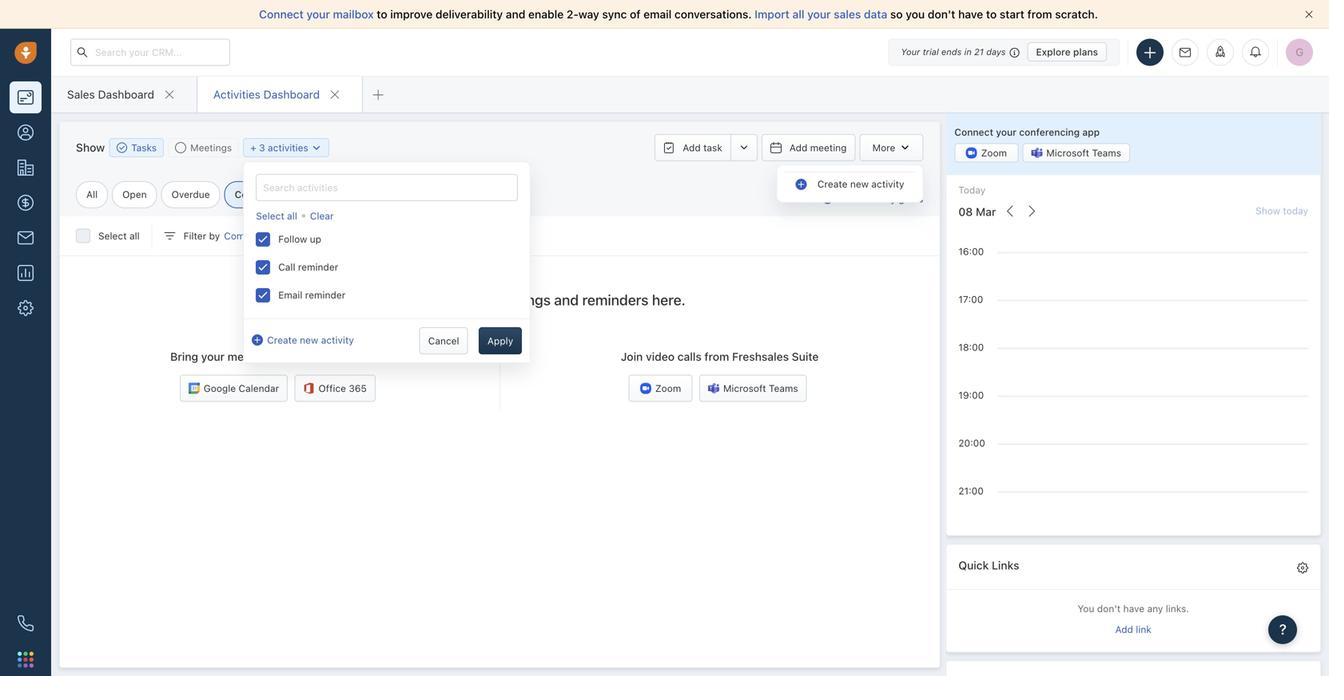 Task type: vqa. For each thing, say whether or not it's contained in the screenshot.
Sales Dashboard's dashboard
yes



Task type: locate. For each thing, give the bounding box(es) containing it.
add link link
[[1115, 623, 1152, 640]]

completed for completed date
[[224, 231, 273, 242]]

0 horizontal spatial select
[[98, 231, 127, 242]]

join video calls from freshsales suite
[[621, 350, 819, 363]]

email
[[643, 8, 672, 21]]

microsoft down join video calls from freshsales suite at the bottom
[[723, 383, 766, 395]]

microsoft down conferencing
[[1046, 147, 1089, 158]]

microsoft teams for from
[[723, 383, 798, 395]]

0 horizontal spatial create
[[267, 335, 297, 346]]

1 suite from the left
[[362, 350, 389, 363]]

follow
[[278, 234, 307, 245]]

freshsales for from
[[732, 350, 789, 363]]

freshsales up office
[[302, 350, 359, 363]]

freshsales for into
[[302, 350, 359, 363]]

new up bring your meetings into freshsales suite
[[300, 335, 318, 346]]

1 horizontal spatial from
[[1027, 8, 1052, 21]]

view activity goals link
[[822, 192, 923, 206]]

reminder down up
[[298, 262, 338, 273]]

goals
[[899, 193, 923, 205]]

and left 'reminders'
[[554, 292, 579, 309]]

data
[[864, 8, 887, 21]]

so
[[890, 8, 903, 21]]

microsoft teams button for app
[[1022, 143, 1130, 162]]

microsoft
[[1046, 147, 1089, 158], [723, 383, 766, 395]]

1 vertical spatial microsoft teams
[[723, 383, 798, 395]]

meetings up apply button
[[490, 292, 551, 309]]

0 vertical spatial teams
[[1092, 147, 1121, 158]]

zoom down connect your conferencing app
[[981, 147, 1007, 158]]

+ 3 activities button
[[243, 138, 329, 157]]

meetings up calendar
[[228, 350, 276, 363]]

0 horizontal spatial dashboard
[[98, 88, 154, 101]]

1 vertical spatial select
[[98, 231, 127, 242]]

1 vertical spatial and
[[554, 292, 579, 309]]

add left meeting
[[789, 142, 807, 153]]

1 horizontal spatial microsoft teams
[[1046, 147, 1121, 158]]

1 horizontal spatial meetings
[[490, 292, 551, 309]]

1 vertical spatial completed
[[224, 231, 273, 242]]

up
[[310, 234, 321, 245]]

2-
[[567, 8, 578, 21]]

(
[[289, 189, 293, 200]]

scratch.
[[1055, 8, 1098, 21]]

your left mailbox
[[307, 8, 330, 21]]

reminder for email reminder
[[305, 290, 345, 301]]

)
[[299, 189, 303, 200]]

0 vertical spatial reminder
[[298, 262, 338, 273]]

0
[[293, 189, 299, 200]]

link
[[1136, 625, 1152, 636]]

zoom button down video
[[629, 375, 693, 403]]

have up in
[[958, 8, 983, 21]]

ends
[[941, 47, 962, 57]]

0 horizontal spatial to
[[377, 8, 387, 21]]

tasks
[[131, 142, 157, 153]]

2 horizontal spatial all
[[792, 8, 804, 21]]

1 dashboard from the left
[[98, 88, 154, 101]]

select down open
[[98, 231, 127, 242]]

create new activity up view activity goals link
[[817, 179, 904, 190]]

to right mailbox
[[377, 8, 387, 21]]

microsoft for from
[[723, 383, 766, 395]]

today
[[958, 184, 985, 196]]

activity down find
[[321, 335, 354, 346]]

0 horizontal spatial select all
[[98, 231, 140, 242]]

19:00
[[958, 390, 984, 401]]

0 horizontal spatial have
[[958, 8, 983, 21]]

you
[[906, 8, 925, 21]]

to left start
[[986, 8, 997, 21]]

dashboard
[[98, 88, 154, 101], [264, 88, 320, 101]]

and
[[506, 8, 525, 21], [554, 292, 579, 309]]

1 horizontal spatial dashboard
[[264, 88, 320, 101]]

1 vertical spatial microsoft
[[723, 383, 766, 395]]

all down open
[[129, 231, 140, 242]]

1 vertical spatial zoom button
[[629, 375, 693, 403]]

zoom down video
[[655, 383, 681, 395]]

activity inside view activity goals link
[[862, 193, 896, 205]]

more
[[872, 142, 895, 153]]

1 horizontal spatial teams
[[1092, 147, 1121, 158]]

microsoft teams down app
[[1046, 147, 1121, 158]]

1 vertical spatial new
[[300, 335, 318, 346]]

1 horizontal spatial zoom
[[981, 147, 1007, 158]]

dashboard right sales
[[98, 88, 154, 101]]

create up view
[[817, 179, 848, 190]]

1 vertical spatial microsoft teams button
[[699, 375, 807, 403]]

1 horizontal spatial connect
[[954, 127, 993, 138]]

0 horizontal spatial microsoft teams
[[723, 383, 798, 395]]

teams
[[1092, 147, 1121, 158], [769, 383, 798, 395]]

reminder down call reminder
[[305, 290, 345, 301]]

apply button
[[479, 328, 522, 355]]

1 horizontal spatial don't
[[1097, 604, 1121, 615]]

view activity goals
[[837, 193, 923, 205]]

teams for connect your conferencing app
[[1092, 147, 1121, 158]]

don't right you on the bottom right of the page
[[1097, 604, 1121, 615]]

zoom button for video
[[629, 375, 693, 403]]

you don't have any links.
[[1078, 604, 1189, 615]]

2 suite from the left
[[792, 350, 819, 363]]

1 vertical spatial activity
[[862, 193, 896, 205]]

0 vertical spatial zoom
[[981, 147, 1007, 158]]

your
[[307, 8, 330, 21], [807, 8, 831, 21], [996, 127, 1017, 138], [346, 292, 375, 309], [201, 350, 225, 363]]

activity right view
[[862, 193, 896, 205]]

quick
[[958, 559, 989, 573]]

teams down app
[[1092, 147, 1121, 158]]

all
[[792, 8, 804, 21], [287, 211, 297, 222], [129, 231, 140, 242]]

connect your mailbox link
[[259, 8, 377, 21]]

0 vertical spatial microsoft
[[1046, 147, 1089, 158]]

0 horizontal spatial create new activity
[[267, 335, 354, 346]]

1 vertical spatial reminder
[[305, 290, 345, 301]]

1 vertical spatial create new activity
[[267, 335, 354, 346]]

1 horizontal spatial create
[[817, 179, 848, 190]]

1 vertical spatial have
[[1123, 604, 1145, 615]]

1 vertical spatial create
[[267, 335, 297, 346]]

0 vertical spatial don't
[[928, 8, 955, 21]]

bring your meetings into freshsales suite
[[170, 350, 389, 363]]

1 horizontal spatial microsoft teams button
[[1022, 143, 1130, 162]]

your right the bring
[[201, 350, 225, 363]]

meetings
[[190, 142, 232, 153]]

all up date
[[287, 211, 297, 222]]

0 vertical spatial new
[[850, 179, 869, 190]]

create up bring your meetings into freshsales suite
[[267, 335, 297, 346]]

create new activity up into
[[267, 335, 354, 346]]

way
[[578, 8, 599, 21]]

0 vertical spatial zoom button
[[954, 143, 1018, 162]]

0 vertical spatial all
[[792, 8, 804, 21]]

from right calls
[[704, 350, 729, 363]]

connect up today
[[954, 127, 993, 138]]

0 horizontal spatial add
[[683, 142, 701, 153]]

0 vertical spatial completed
[[235, 189, 285, 200]]

0 vertical spatial microsoft teams button
[[1022, 143, 1130, 162]]

1 vertical spatial meetings
[[228, 350, 276, 363]]

20:00
[[958, 438, 985, 449]]

select all up completed date button
[[256, 211, 297, 222]]

0 horizontal spatial all
[[129, 231, 140, 242]]

1 horizontal spatial freshsales
[[732, 350, 789, 363]]

0 horizontal spatial teams
[[769, 383, 798, 395]]

activities
[[213, 88, 260, 101]]

0 vertical spatial meetings
[[490, 292, 551, 309]]

zoom
[[981, 147, 1007, 158], [655, 383, 681, 395]]

2 dashboard from the left
[[264, 88, 320, 101]]

1 horizontal spatial have
[[1123, 604, 1145, 615]]

all inside 'select all' link
[[287, 211, 297, 222]]

zoom button for your
[[954, 143, 1018, 162]]

0 vertical spatial and
[[506, 8, 525, 21]]

add left the link
[[1115, 625, 1133, 636]]

new
[[850, 179, 869, 190], [300, 335, 318, 346]]

1 horizontal spatial create new activity
[[817, 179, 904, 190]]

Search your CRM... text field
[[70, 39, 230, 66]]

activity up view activity goals
[[871, 179, 904, 190]]

create
[[817, 179, 848, 190], [267, 335, 297, 346]]

dashboard up the activities
[[264, 88, 320, 101]]

explore plans
[[1036, 46, 1098, 58]]

your right find
[[346, 292, 375, 309]]

add for add link
[[1115, 625, 1133, 636]]

1 vertical spatial connect
[[954, 127, 993, 138]]

email
[[278, 290, 302, 301]]

activity
[[871, 179, 904, 190], [862, 193, 896, 205], [321, 335, 354, 346]]

1 vertical spatial teams
[[769, 383, 798, 395]]

1 horizontal spatial microsoft
[[1046, 147, 1089, 158]]

1 horizontal spatial zoom button
[[954, 143, 1018, 162]]

create new activity
[[817, 179, 904, 190], [267, 335, 354, 346]]

plans
[[1073, 46, 1098, 58]]

365
[[349, 383, 367, 395]]

zoom button
[[954, 143, 1018, 162], [629, 375, 693, 403]]

0 horizontal spatial suite
[[362, 350, 389, 363]]

microsoft teams button
[[1022, 143, 1130, 162], [699, 375, 807, 403]]

0 horizontal spatial freshsales
[[302, 350, 359, 363]]

completed date button
[[220, 229, 319, 243]]

for
[[319, 231, 331, 242]]

0 horizontal spatial meetings
[[228, 350, 276, 363]]

2 to from the left
[[986, 8, 997, 21]]

1 horizontal spatial add
[[789, 142, 807, 153]]

0 vertical spatial microsoft teams
[[1046, 147, 1121, 158]]

all right the import
[[792, 8, 804, 21]]

links
[[992, 559, 1019, 573]]

0 horizontal spatial zoom button
[[629, 375, 693, 403]]

1 horizontal spatial suite
[[792, 350, 819, 363]]

0 horizontal spatial microsoft
[[723, 383, 766, 395]]

teams down join video calls from freshsales suite at the bottom
[[769, 383, 798, 395]]

1 horizontal spatial all
[[287, 211, 297, 222]]

select up completed date button
[[256, 211, 284, 222]]

1 vertical spatial zoom
[[655, 383, 681, 395]]

microsoft teams button down join video calls from freshsales suite at the bottom
[[699, 375, 807, 403]]

0 horizontal spatial from
[[704, 350, 729, 363]]

meeting
[[810, 142, 847, 153]]

overdue
[[172, 189, 210, 200]]

completed inside completed date button
[[224, 231, 273, 242]]

0 vertical spatial create new activity
[[817, 179, 904, 190]]

connect left mailbox
[[259, 8, 304, 21]]

select all
[[256, 211, 297, 222], [98, 231, 140, 242]]

office 365
[[319, 383, 367, 395]]

from right start
[[1027, 8, 1052, 21]]

don't right "you"
[[928, 8, 955, 21]]

google calendar
[[204, 383, 279, 395]]

2 horizontal spatial add
[[1115, 625, 1133, 636]]

any
[[1147, 604, 1163, 615]]

0 vertical spatial connect
[[259, 8, 304, 21]]

microsoft teams down join video calls from freshsales suite at the bottom
[[723, 383, 798, 395]]

1 freshsales from the left
[[302, 350, 359, 363]]

your left the 'sales'
[[807, 8, 831, 21]]

your left conferencing
[[996, 127, 1017, 138]]

0 horizontal spatial microsoft teams button
[[699, 375, 807, 403]]

1 vertical spatial all
[[287, 211, 297, 222]]

0 vertical spatial activity
[[871, 179, 904, 190]]

select all down open
[[98, 231, 140, 242]]

1 horizontal spatial select all
[[256, 211, 297, 222]]

connect
[[259, 8, 304, 21], [954, 127, 993, 138]]

microsoft teams button down app
[[1022, 143, 1130, 162]]

1 horizontal spatial to
[[986, 8, 997, 21]]

don't
[[928, 8, 955, 21], [1097, 604, 1121, 615]]

0 horizontal spatial new
[[300, 335, 318, 346]]

from
[[1027, 8, 1052, 21], [704, 350, 729, 363]]

0 vertical spatial select
[[256, 211, 284, 222]]

meetings
[[490, 292, 551, 309], [228, 350, 276, 363]]

0 horizontal spatial zoom
[[655, 383, 681, 395]]

0 horizontal spatial connect
[[259, 8, 304, 21]]

zoom button up today
[[954, 143, 1018, 162]]

app
[[1082, 127, 1100, 138]]

have up add link
[[1123, 604, 1145, 615]]

mailbox
[[333, 8, 374, 21]]

new up view
[[850, 179, 869, 190]]

Search activities text field
[[256, 174, 518, 201]]

reminder
[[298, 262, 338, 273], [305, 290, 345, 301]]

and left the enable at left
[[506, 8, 525, 21]]

view
[[837, 193, 859, 205]]

freshsales right calls
[[732, 350, 789, 363]]

completed right "by"
[[224, 231, 273, 242]]

2 vertical spatial activity
[[321, 335, 354, 346]]

google calendar button
[[180, 375, 288, 403]]

0 vertical spatial create
[[817, 179, 848, 190]]

video
[[646, 350, 675, 363]]

2 freshsales from the left
[[732, 350, 789, 363]]

activity inside "create new activity" link
[[321, 335, 354, 346]]

freshworks switcher image
[[18, 652, 34, 668]]

completed
[[235, 189, 285, 200], [224, 231, 273, 242]]

completed up 'select all' link
[[235, 189, 285, 200]]

teams for join video calls from freshsales suite
[[769, 383, 798, 395]]

add left task on the right top of page
[[683, 142, 701, 153]]

1 vertical spatial select all
[[98, 231, 140, 242]]

2 vertical spatial all
[[129, 231, 140, 242]]

22:00
[[958, 534, 985, 545]]

08 mar
[[958, 205, 996, 219]]



Task type: describe. For each thing, give the bounding box(es) containing it.
21:00
[[958, 486, 984, 497]]

add task
[[683, 142, 722, 153]]

explore
[[1036, 46, 1071, 58]]

add link
[[1115, 625, 1152, 636]]

dashboard for activities dashboard
[[264, 88, 320, 101]]

links.
[[1166, 604, 1189, 615]]

apply
[[487, 336, 513, 347]]

zoom for video
[[655, 383, 681, 395]]

+ 3 activities link
[[250, 140, 322, 155]]

join
[[621, 350, 643, 363]]

open
[[122, 189, 147, 200]]

deliverability
[[436, 8, 503, 21]]

office
[[319, 383, 346, 395]]

microsoft teams for app
[[1046, 147, 1121, 158]]

improve
[[390, 8, 433, 21]]

into
[[279, 350, 299, 363]]

connect your conferencing app
[[954, 127, 1100, 138]]

clear
[[310, 211, 334, 222]]

0 vertical spatial select all
[[256, 211, 297, 222]]

all
[[86, 189, 98, 200]]

reminders
[[582, 292, 649, 309]]

bring
[[170, 350, 198, 363]]

0 vertical spatial from
[[1027, 8, 1052, 21]]

more button
[[860, 134, 923, 161]]

filter
[[184, 231, 206, 242]]

1 horizontal spatial new
[[850, 179, 869, 190]]

+ 3 activities
[[250, 142, 308, 153]]

1 to from the left
[[377, 8, 387, 21]]

sync
[[602, 8, 627, 21]]

down image
[[311, 143, 322, 154]]

suite for join video calls from freshsales suite
[[792, 350, 819, 363]]

quick links
[[958, 559, 1019, 573]]

clear link
[[310, 209, 334, 223]]

activities dashboard
[[213, 88, 320, 101]]

conversations.
[[674, 8, 752, 21]]

microsoft for app
[[1046, 147, 1089, 158]]

cancel
[[428, 336, 459, 347]]

add for add meeting
[[789, 142, 807, 153]]

by
[[209, 231, 220, 242]]

call reminder
[[278, 262, 338, 273]]

add meeting
[[789, 142, 847, 153]]

completed ( 0 )
[[235, 189, 303, 200]]

21
[[974, 47, 984, 57]]

import all your sales data link
[[755, 8, 890, 21]]

your trial ends in 21 days
[[901, 47, 1006, 57]]

close image
[[1305, 10, 1313, 18]]

completed date
[[224, 231, 296, 242]]

add for add task
[[683, 142, 701, 153]]

more button
[[860, 134, 923, 161]]

phone image
[[18, 616, 34, 632]]

days
[[986, 47, 1006, 57]]

connect your mailbox to improve deliverability and enable 2-way sync of email conversations. import all your sales data so you don't have to start from scratch.
[[259, 8, 1098, 21]]

0 horizontal spatial and
[[506, 8, 525, 21]]

connect for connect your mailbox to improve deliverability and enable 2-way sync of email conversations. import all your sales data so you don't have to start from scratch.
[[259, 8, 304, 21]]

your
[[901, 47, 920, 57]]

conferencing
[[1019, 127, 1080, 138]]

mar
[[976, 205, 996, 219]]

explore plans link
[[1027, 42, 1107, 62]]

add task button
[[655, 134, 730, 161]]

create new activity link
[[252, 333, 354, 348]]

trial
[[923, 47, 939, 57]]

your for connect your mailbox to improve deliverability and enable 2-way sync of email conversations. import all your sales data so you don't have to start from scratch.
[[307, 8, 330, 21]]

1 vertical spatial don't
[[1097, 604, 1121, 615]]

cancel button
[[419, 328, 468, 355]]

find your upcoming tasks, meetings and reminders here.
[[314, 292, 686, 309]]

suite for bring your meetings into freshsales suite
[[362, 350, 389, 363]]

start
[[1000, 8, 1024, 21]]

date
[[276, 231, 296, 242]]

show
[[76, 141, 105, 154]]

1 vertical spatial from
[[704, 350, 729, 363]]

+
[[250, 142, 256, 153]]

office 365 button
[[295, 375, 376, 403]]

find
[[314, 292, 342, 309]]

tasks,
[[447, 292, 486, 309]]

upcoming
[[378, 292, 444, 309]]

import
[[755, 8, 790, 21]]

16:00
[[958, 246, 984, 257]]

17:00
[[958, 294, 983, 305]]

your for connect your conferencing app
[[996, 127, 1017, 138]]

sales
[[834, 8, 861, 21]]

reminder for call reminder
[[298, 262, 338, 273]]

connect for connect your conferencing app
[[954, 127, 993, 138]]

0 vertical spatial have
[[958, 8, 983, 21]]

activities
[[268, 142, 308, 153]]

calls
[[677, 350, 702, 363]]

what's new image
[[1215, 46, 1226, 57]]

zoom for your
[[981, 147, 1007, 158]]

select all link
[[256, 209, 297, 223]]

0 horizontal spatial don't
[[928, 8, 955, 21]]

your for find your upcoming tasks, meetings and reminders here.
[[346, 292, 375, 309]]

sales dashboard
[[67, 88, 154, 101]]

1 horizontal spatial and
[[554, 292, 579, 309]]

3
[[259, 142, 265, 153]]

1 horizontal spatial select
[[256, 211, 284, 222]]

your for bring your meetings into freshsales suite
[[201, 350, 225, 363]]

dashboard for sales dashboard
[[98, 88, 154, 101]]

microsoft teams button for from
[[699, 375, 807, 403]]

enable
[[528, 8, 564, 21]]

google
[[204, 383, 236, 395]]

completed for completed ( 0 )
[[235, 189, 285, 200]]

email reminder
[[278, 290, 345, 301]]

of
[[630, 8, 641, 21]]

18:00
[[958, 342, 984, 353]]

phone element
[[10, 608, 42, 640]]

in
[[964, 47, 972, 57]]



